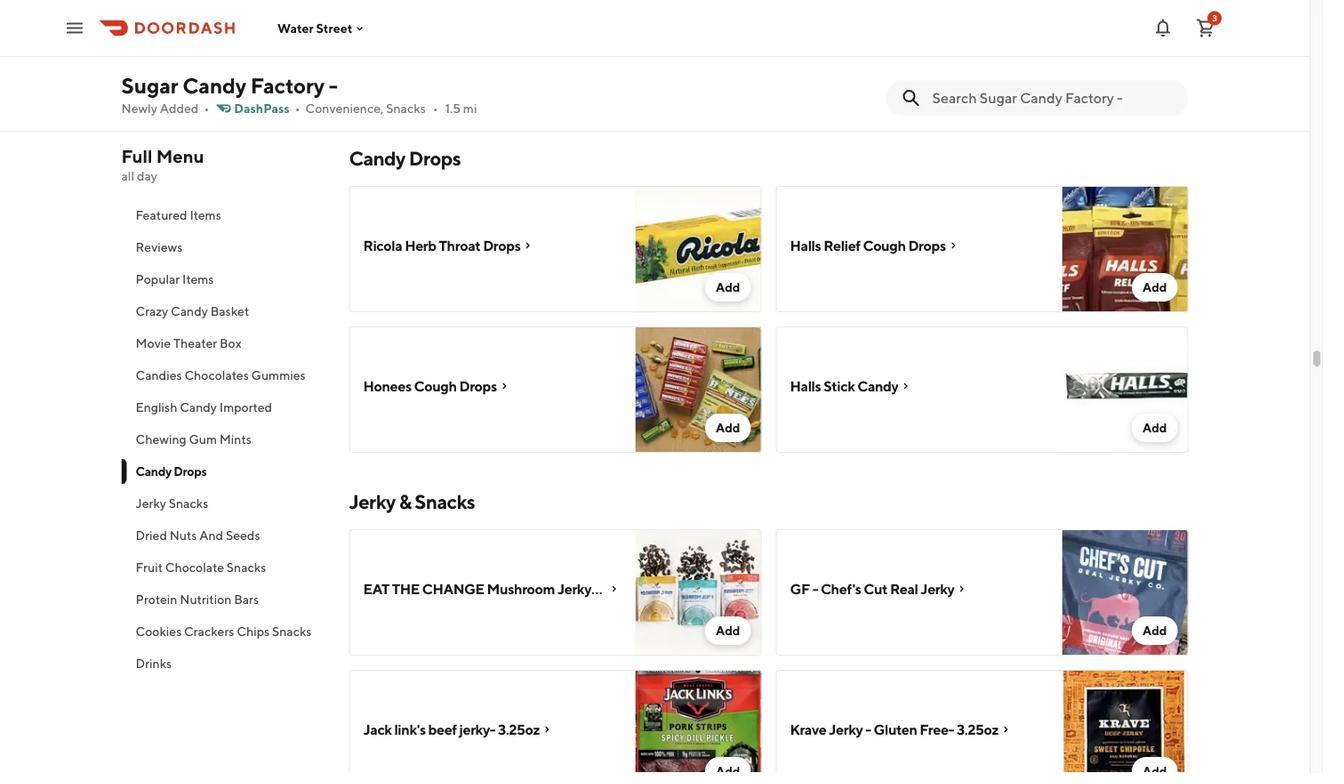 Task type: locate. For each thing, give the bounding box(es) containing it.
0 vertical spatial halls
[[790, 237, 821, 254]]

fruit chocolate snacks
[[136, 560, 266, 575]]

box
[[220, 336, 242, 350]]

add for ricola herb throat drops
[[716, 280, 741, 294]]

cut
[[864, 580, 888, 597]]

0 vertical spatial items
[[190, 208, 221, 222]]

items for popular items
[[182, 272, 214, 286]]

0 horizontal spatial cough
[[414, 378, 457, 395]]

0 horizontal spatial -
[[329, 72, 338, 98]]

chips
[[237, 624, 270, 639]]

candy down convenience, snacks • 1.5 mi
[[349, 147, 406, 170]]

candy inside "button"
[[171, 304, 208, 318]]

krave
[[790, 721, 827, 738]]

snacks up 'nuts'
[[169, 496, 208, 511]]

0 horizontal spatial 3.25oz
[[498, 721, 540, 738]]

bubblicious, watermelon bubble gum image
[[1063, 0, 1189, 109]]

jerky
[[349, 490, 396, 513], [136, 496, 166, 511], [921, 580, 955, 597], [829, 721, 863, 738]]

1 horizontal spatial candy drops
[[349, 147, 461, 170]]

candy down the chewing
[[136, 464, 172, 479]]

1 $2.49 from the left
[[363, 50, 396, 65]]

add button for honees cough drops
[[705, 414, 751, 442]]

english candy imported
[[136, 400, 272, 415]]

jerky inside button
[[136, 496, 166, 511]]

items up reviews button
[[190, 208, 221, 222]]

jack link's beef jerky- 3.25oz image
[[636, 670, 762, 773]]

popular items
[[136, 272, 214, 286]]

1 vertical spatial items
[[182, 272, 214, 286]]

candies chocolates gummies
[[136, 368, 306, 383]]

crazy
[[136, 304, 168, 318]]

english
[[136, 400, 177, 415]]

nutrition
[[180, 592, 232, 607]]

day
[[137, 169, 157, 183]]

drinks
[[136, 656, 172, 671]]

• for newly added •
[[204, 101, 209, 116]]

- right gf
[[813, 580, 819, 597]]

2 $2.49 from the left
[[790, 50, 823, 65]]

1 horizontal spatial -
[[813, 580, 819, 597]]

-
[[329, 72, 338, 98], [813, 580, 819, 597], [866, 721, 871, 738]]

halls
[[790, 237, 821, 254], [790, 378, 821, 395]]

add button for halls relief cough drops
[[1132, 273, 1178, 302]]

popular
[[136, 272, 180, 286]]

snacks right the chips
[[272, 624, 312, 639]]

candies chocolates gummies button
[[121, 359, 328, 391]]

snacks
[[386, 101, 426, 116], [415, 490, 475, 513], [169, 496, 208, 511], [227, 560, 266, 575], [272, 624, 312, 639]]

protein
[[136, 592, 177, 607]]

add button for eat the change mushroom jerky- (vegan- gf- soy free, paleo)
[[705, 616, 751, 645]]

$2.49 for "bubblicious, watermelon bubble gum" image
[[790, 50, 823, 65]]

• right added at the left
[[204, 101, 209, 116]]

beef
[[428, 721, 457, 738]]

free,
[[706, 580, 738, 597]]

items
[[190, 208, 221, 222], [182, 272, 214, 286]]

krave jerky - gluten free- 3.25oz image
[[1063, 670, 1189, 773]]

cough
[[863, 237, 906, 254], [414, 378, 457, 395]]

chocolate
[[165, 560, 224, 575]]

water street
[[278, 21, 353, 35]]

add button for gf - chef's cut real jerky
[[1132, 616, 1178, 645]]

eat the change mushroom jerky- (vegan- gf- soy free, paleo) image
[[636, 529, 762, 656]]

jerky right real
[[921, 580, 955, 597]]

add for honees cough drops
[[716, 420, 741, 435]]

candy up movie theater box on the left
[[171, 304, 208, 318]]

chewing gum mints button
[[121, 423, 328, 455]]

added
[[160, 101, 199, 116]]

• left 1.5
[[433, 101, 438, 116]]

mushroom
[[487, 580, 555, 597]]

protein nutrition bars button
[[121, 584, 328, 616]]

1 • from the left
[[204, 101, 209, 116]]

1.5
[[445, 101, 461, 116]]

halls left stick
[[790, 378, 821, 395]]

2 vertical spatial -
[[866, 721, 871, 738]]

add
[[1143, 77, 1168, 92], [716, 280, 741, 294], [1143, 280, 1168, 294], [716, 420, 741, 435], [1143, 420, 1168, 435], [716, 623, 741, 638], [1143, 623, 1168, 638]]

3.25oz right 'jerky-'
[[498, 721, 540, 738]]

0 horizontal spatial $2.49
[[363, 50, 396, 65]]

1 horizontal spatial $2.49
[[790, 50, 823, 65]]

0 vertical spatial -
[[329, 72, 338, 98]]

cough right relief
[[863, 237, 906, 254]]

cough right the honees
[[414, 378, 457, 395]]

halls left relief
[[790, 237, 821, 254]]

$2.49
[[363, 50, 396, 65], [790, 50, 823, 65]]

fruit chocolate snacks button
[[121, 552, 328, 584]]

convenience, snacks • 1.5 mi
[[306, 101, 477, 116]]

change
[[422, 580, 485, 597]]

seeds
[[226, 528, 260, 543]]

•
[[204, 101, 209, 116], [295, 101, 300, 116], [433, 101, 438, 116]]

drops
[[409, 147, 461, 170], [483, 237, 521, 254], [909, 237, 946, 254], [459, 378, 497, 395], [174, 464, 207, 479]]

protein nutrition bars
[[136, 592, 259, 607]]

1 halls from the top
[[790, 237, 821, 254]]

ricola herb throat drops image
[[636, 186, 762, 312]]

soy
[[681, 580, 704, 597]]

halls for halls relief cough drops
[[790, 237, 821, 254]]

relief
[[824, 237, 861, 254]]

0 horizontal spatial •
[[204, 101, 209, 116]]

items up the crazy candy basket
[[182, 272, 214, 286]]

• for convenience, snacks • 1.5 mi
[[433, 101, 438, 116]]

• down "factory"
[[295, 101, 300, 116]]

nuts
[[170, 528, 197, 543]]

1 horizontal spatial cough
[[863, 237, 906, 254]]

$2.49 for bazooka original & blue razz bubble gum image
[[363, 50, 396, 65]]

1 vertical spatial halls
[[790, 378, 821, 395]]

candy up gum
[[180, 400, 217, 415]]

1 vertical spatial candy drops
[[136, 464, 207, 479]]

full menu all day
[[121, 146, 204, 183]]

2 horizontal spatial -
[[866, 721, 871, 738]]

0 vertical spatial candy drops
[[349, 147, 461, 170]]

cookies
[[136, 624, 182, 639]]

3.25oz
[[498, 721, 540, 738], [957, 721, 999, 738]]

- up the "convenience,"
[[329, 72, 338, 98]]

1 horizontal spatial 3.25oz
[[957, 721, 999, 738]]

3.25oz right the free-
[[957, 721, 999, 738]]

candy drops
[[349, 147, 461, 170], [136, 464, 207, 479]]

cookies crackers chips snacks button
[[121, 616, 328, 648]]

2 halls from the top
[[790, 378, 821, 395]]

2 horizontal spatial •
[[433, 101, 438, 116]]

chewing
[[136, 432, 186, 447]]

gf - chef's cut real jerky image
[[1063, 529, 1189, 656]]

menu
[[156, 146, 204, 167]]

honees
[[363, 378, 412, 395]]

gf-
[[653, 580, 678, 597]]

1 vertical spatial -
[[813, 580, 819, 597]]

- left gluten in the bottom of the page
[[866, 721, 871, 738]]

2 • from the left
[[295, 101, 300, 116]]

jerky up the dried
[[136, 496, 166, 511]]

crazy candy basket
[[136, 304, 249, 318]]

snacks left 1.5
[[386, 101, 426, 116]]

snacks up the "bars"
[[227, 560, 266, 575]]

reviews
[[136, 240, 183, 254]]

chef's
[[821, 580, 862, 597]]

1 horizontal spatial •
[[295, 101, 300, 116]]

candy drops up the jerky snacks
[[136, 464, 207, 479]]

3 • from the left
[[433, 101, 438, 116]]

candy drops down convenience, snacks • 1.5 mi
[[349, 147, 461, 170]]



Task type: describe. For each thing, give the bounding box(es) containing it.
jerky snacks
[[136, 496, 208, 511]]

candy up added at the left
[[183, 72, 246, 98]]

gummies
[[251, 368, 306, 383]]

add button for halls stick candy
[[1132, 414, 1178, 442]]

halls relief cough drops
[[790, 237, 946, 254]]

gf
[[790, 580, 810, 597]]

mints
[[220, 432, 252, 447]]

basket
[[211, 304, 249, 318]]

0 vertical spatial cough
[[863, 237, 906, 254]]

halls relief cough drops image
[[1063, 186, 1189, 312]]

water street button
[[278, 21, 367, 35]]

crackers
[[184, 624, 234, 639]]

popular items button
[[121, 263, 328, 295]]

candy right stick
[[858, 378, 899, 395]]

dashpass •
[[234, 101, 300, 116]]

jerky-
[[459, 721, 496, 738]]

3 button
[[1188, 10, 1224, 46]]

newly added •
[[121, 101, 209, 116]]

add for gf - chef's cut real jerky
[[1143, 623, 1168, 638]]

ricola
[[363, 237, 402, 254]]

candy inside button
[[180, 400, 217, 415]]

featured items button
[[121, 199, 328, 231]]

0 horizontal spatial candy drops
[[136, 464, 207, 479]]

bars
[[234, 592, 259, 607]]

3 items, open order cart image
[[1196, 17, 1217, 39]]

the
[[392, 580, 420, 597]]

add button for ricola herb throat drops
[[705, 273, 751, 302]]

1 3.25oz from the left
[[498, 721, 540, 738]]

notification bell image
[[1153, 17, 1174, 39]]

mi
[[463, 101, 477, 116]]

add for eat the change mushroom jerky- (vegan- gf- soy free, paleo)
[[716, 623, 741, 638]]

sugar
[[121, 72, 178, 98]]

halls for halls stick candy
[[790, 378, 821, 395]]

halls stick candy image
[[1063, 326, 1189, 453]]

ricola herb throat drops
[[363, 237, 521, 254]]

eat
[[363, 580, 390, 597]]

movie theater box
[[136, 336, 242, 350]]

3
[[1213, 13, 1218, 23]]

jack link's beef jerky- 3.25oz
[[363, 721, 540, 738]]

2 3.25oz from the left
[[957, 721, 999, 738]]

gluten
[[874, 721, 918, 738]]

movie
[[136, 336, 171, 350]]

gf - chef's cut real jerky
[[790, 580, 955, 597]]

jack
[[363, 721, 392, 738]]

newly
[[121, 101, 157, 116]]

eat the change mushroom jerky- (vegan- gf- soy free, paleo)
[[363, 580, 781, 597]]

english candy imported button
[[121, 391, 328, 423]]

dried
[[136, 528, 167, 543]]

jerky-
[[558, 580, 597, 597]]

link's
[[394, 721, 426, 738]]

stick
[[824, 378, 855, 395]]

jerky right "krave" on the bottom right
[[829, 721, 863, 738]]

dashpass
[[234, 101, 290, 116]]

reviews button
[[121, 231, 328, 263]]

herb
[[405, 237, 437, 254]]

dried nuts and seeds button
[[121, 520, 328, 552]]

featured
[[136, 208, 187, 222]]

halls stick candy
[[790, 378, 899, 395]]

theater
[[173, 336, 217, 350]]

cookies crackers chips snacks
[[136, 624, 312, 639]]

Item Search search field
[[933, 88, 1175, 108]]

convenience,
[[306, 101, 384, 116]]

fruit
[[136, 560, 163, 575]]

&
[[399, 490, 411, 513]]

candies
[[136, 368, 182, 383]]

snacks inside button
[[169, 496, 208, 511]]

and
[[199, 528, 223, 543]]

full
[[121, 146, 153, 167]]

honees cough drops image
[[636, 326, 762, 453]]

chocolates
[[184, 368, 249, 383]]

snacks right &
[[415, 490, 475, 513]]

bazooka original & blue razz bubble gum image
[[636, 0, 762, 109]]

drinks button
[[121, 648, 328, 680]]

chewing gum mints
[[136, 432, 252, 447]]

gum
[[189, 432, 217, 447]]

jerky left &
[[349, 490, 396, 513]]

water
[[278, 21, 314, 35]]

throat
[[439, 237, 481, 254]]

jerky & snacks
[[349, 490, 475, 513]]

(vegan-
[[600, 580, 650, 597]]

movie theater box button
[[121, 327, 328, 359]]

street
[[316, 21, 353, 35]]

crazy candy basket button
[[121, 295, 328, 327]]

honees cough drops
[[363, 378, 497, 395]]

real
[[890, 580, 919, 597]]

open menu image
[[64, 17, 85, 39]]

imported
[[220, 400, 272, 415]]

add for halls relief cough drops
[[1143, 280, 1168, 294]]

items for featured items
[[190, 208, 221, 222]]

featured items
[[136, 208, 221, 222]]

1 vertical spatial cough
[[414, 378, 457, 395]]

all
[[121, 169, 134, 183]]

add for halls stick candy
[[1143, 420, 1168, 435]]

dried nuts and seeds
[[136, 528, 260, 543]]

krave jerky - gluten free- 3.25oz
[[790, 721, 999, 738]]

jerky snacks button
[[121, 487, 328, 520]]



Task type: vqa. For each thing, say whether or not it's contained in the screenshot.
"Order" associated with Liquor Barn
no



